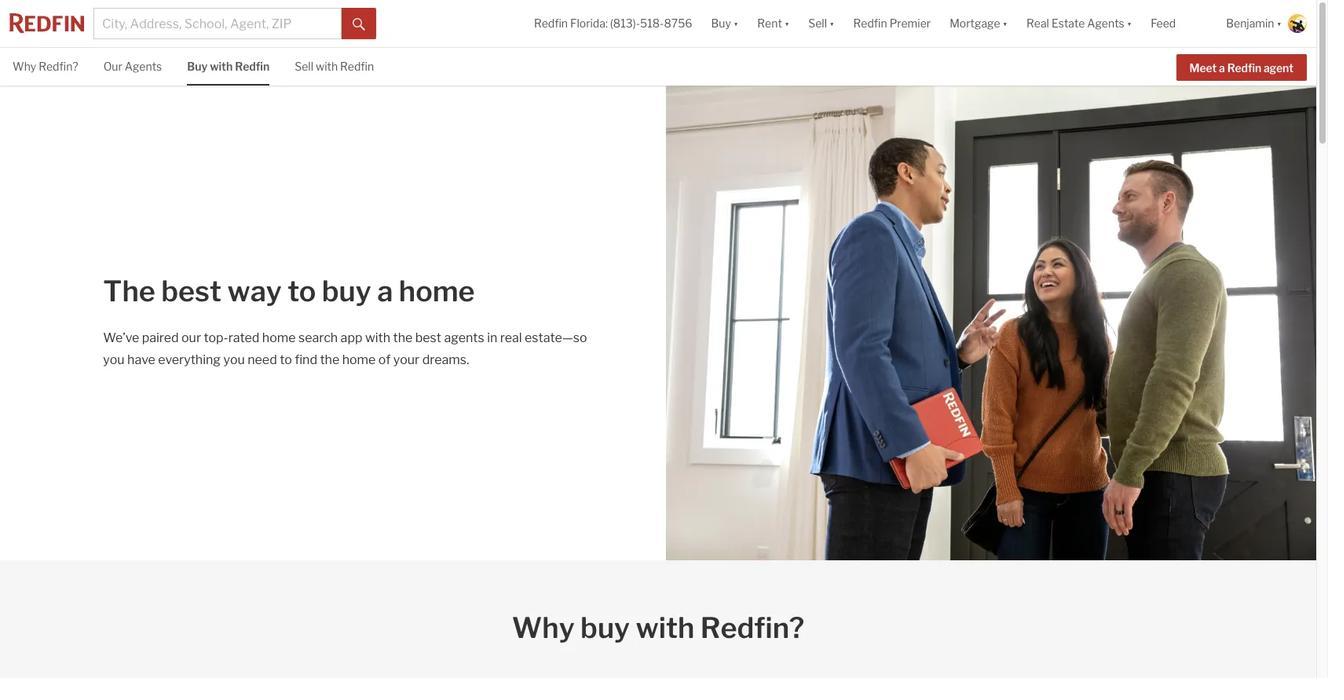 Task type: vqa. For each thing, say whether or not it's contained in the screenshot.
the rightmost the 475k
no



Task type: locate. For each thing, give the bounding box(es) containing it.
1 vertical spatial buy
[[187, 60, 208, 73]]

3 ▾ from the left
[[829, 17, 834, 30]]

the right find
[[320, 353, 339, 368]]

6 ▾ from the left
[[1277, 17, 1282, 30]]

0 horizontal spatial agents
[[125, 60, 162, 73]]

1 vertical spatial the
[[320, 353, 339, 368]]

redfin down the submit search icon
[[340, 60, 374, 73]]

1 ▾ from the left
[[733, 17, 739, 30]]

sell ▾ button
[[808, 0, 834, 47]]

1 horizontal spatial the
[[393, 331, 413, 346]]

user photo image
[[1288, 14, 1307, 33]]

City, Address, School, Agent, ZIP search field
[[93, 8, 342, 39]]

why
[[13, 60, 36, 73], [512, 611, 575, 645]]

1 horizontal spatial home
[[342, 353, 376, 368]]

buy right the 8756 at top
[[711, 17, 731, 30]]

sell inside "link"
[[295, 60, 313, 73]]

redfin
[[534, 17, 568, 30], [853, 17, 887, 30], [235, 60, 270, 73], [340, 60, 374, 73], [1227, 61, 1261, 74]]

0 vertical spatial redfin?
[[39, 60, 78, 73]]

you down we've
[[103, 353, 125, 368]]

2 ▾ from the left
[[784, 17, 790, 30]]

estate
[[1052, 17, 1085, 30]]

why for why redfin?
[[13, 60, 36, 73]]

agents right estate
[[1087, 17, 1124, 30]]

have
[[127, 353, 155, 368]]

a
[[1219, 61, 1225, 74], [377, 274, 393, 309]]

why for why buy with redfin?
[[512, 611, 575, 645]]

redfin left the 'florida:'
[[534, 17, 568, 30]]

redfin premier
[[853, 17, 931, 30]]

▾ right rent
[[784, 17, 790, 30]]

best
[[161, 274, 221, 309], [415, 331, 441, 346]]

1 horizontal spatial buy
[[580, 611, 630, 645]]

sell inside dropdown button
[[808, 17, 827, 30]]

mortgage ▾
[[950, 17, 1008, 30]]

best up the our
[[161, 274, 221, 309]]

▾ left rent
[[733, 17, 739, 30]]

submit search image
[[353, 18, 365, 30]]

redfin florida: (813)-518-8756
[[534, 17, 692, 30]]

1 horizontal spatial best
[[415, 331, 441, 346]]

0 vertical spatial agents
[[1087, 17, 1124, 30]]

0 vertical spatial a
[[1219, 61, 1225, 74]]

0 vertical spatial sell
[[808, 17, 827, 30]]

home up agents
[[399, 274, 475, 309]]

an agent with customers inside of a home image
[[666, 86, 1316, 561]]

our
[[181, 331, 201, 346]]

0 vertical spatial home
[[399, 274, 475, 309]]

to
[[288, 274, 316, 309], [280, 353, 292, 368]]

0 horizontal spatial buy
[[187, 60, 208, 73]]

sell right buy with redfin
[[295, 60, 313, 73]]

1 horizontal spatial buy
[[711, 17, 731, 30]]

▾ right rent ▾
[[829, 17, 834, 30]]

agents
[[1087, 17, 1124, 30], [125, 60, 162, 73]]

1 vertical spatial best
[[415, 331, 441, 346]]

1 horizontal spatial sell
[[808, 17, 827, 30]]

sell right rent ▾
[[808, 17, 827, 30]]

buy inside dropdown button
[[711, 17, 731, 30]]

0 vertical spatial buy
[[711, 17, 731, 30]]

▾
[[733, 17, 739, 30], [784, 17, 790, 30], [829, 17, 834, 30], [1003, 17, 1008, 30], [1127, 17, 1132, 30], [1277, 17, 1282, 30]]

buy with redfin
[[187, 60, 270, 73]]

with inside "link"
[[316, 60, 338, 73]]

▾ left feed
[[1127, 17, 1132, 30]]

0 horizontal spatial sell
[[295, 60, 313, 73]]

real estate agents ▾ link
[[1027, 0, 1132, 47]]

0 vertical spatial the
[[393, 331, 413, 346]]

0 vertical spatial why
[[13, 60, 36, 73]]

1 horizontal spatial agents
[[1087, 17, 1124, 30]]

redfin inside "link"
[[340, 60, 374, 73]]

with
[[210, 60, 233, 73], [316, 60, 338, 73], [365, 331, 390, 346], [636, 611, 695, 645]]

your
[[393, 353, 420, 368]]

redfin inside button
[[1227, 61, 1261, 74]]

redfin for sell with redfin
[[340, 60, 374, 73]]

0 horizontal spatial buy
[[322, 274, 371, 309]]

1 vertical spatial a
[[377, 274, 393, 309]]

buy
[[322, 274, 371, 309], [580, 611, 630, 645]]

mortgage
[[950, 17, 1000, 30]]

redfin left premier
[[853, 17, 887, 30]]

1 vertical spatial redfin?
[[700, 611, 804, 645]]

buy
[[711, 17, 731, 30], [187, 60, 208, 73]]

agents right our at top
[[125, 60, 162, 73]]

1 vertical spatial why
[[512, 611, 575, 645]]

home down app
[[342, 353, 376, 368]]

5 ▾ from the left
[[1127, 17, 1132, 30]]

home up "need"
[[262, 331, 296, 346]]

4 ▾ from the left
[[1003, 17, 1008, 30]]

1 vertical spatial agents
[[125, 60, 162, 73]]

a up of
[[377, 274, 393, 309]]

1 horizontal spatial why
[[512, 611, 575, 645]]

to inside we've paired our top-rated home search app with the best agents in real estate—so you have everything you need to find the home of your dreams.
[[280, 353, 292, 368]]

1 horizontal spatial a
[[1219, 61, 1225, 74]]

benjamin
[[1226, 17, 1274, 30]]

buy ▾ button
[[702, 0, 748, 47]]

▾ right mortgage
[[1003, 17, 1008, 30]]

1 vertical spatial to
[[280, 353, 292, 368]]

1 vertical spatial sell
[[295, 60, 313, 73]]

▾ left user photo
[[1277, 17, 1282, 30]]

our
[[103, 60, 122, 73]]

0 vertical spatial to
[[288, 274, 316, 309]]

redfin left "agent"
[[1227, 61, 1261, 74]]

to right way
[[288, 274, 316, 309]]

1 horizontal spatial redfin?
[[700, 611, 804, 645]]

rated
[[228, 331, 259, 346]]

1 vertical spatial home
[[262, 331, 296, 346]]

the up your
[[393, 331, 413, 346]]

sell for sell with redfin
[[295, 60, 313, 73]]

best up dreams.
[[415, 331, 441, 346]]

0 horizontal spatial why
[[13, 60, 36, 73]]

a right meet
[[1219, 61, 1225, 74]]

0 horizontal spatial best
[[161, 274, 221, 309]]

the
[[393, 331, 413, 346], [320, 353, 339, 368]]

to left find
[[280, 353, 292, 368]]

redfin?
[[39, 60, 78, 73], [700, 611, 804, 645]]

redfin down city, address, school, agent, zip search field
[[235, 60, 270, 73]]

1 horizontal spatial you
[[223, 353, 245, 368]]

0 horizontal spatial a
[[377, 274, 393, 309]]

home
[[399, 274, 475, 309], [262, 331, 296, 346], [342, 353, 376, 368]]

real estate agents ▾ button
[[1017, 0, 1141, 47]]

premier
[[890, 17, 931, 30]]

2 vertical spatial home
[[342, 353, 376, 368]]

agents inside dropdown button
[[1087, 17, 1124, 30]]

sell
[[808, 17, 827, 30], [295, 60, 313, 73]]

the
[[103, 274, 155, 309]]

0 horizontal spatial you
[[103, 353, 125, 368]]

buy down city, address, school, agent, zip search field
[[187, 60, 208, 73]]

518-
[[640, 17, 664, 30]]

you
[[103, 353, 125, 368], [223, 353, 245, 368]]

real estate agents ▾
[[1027, 17, 1132, 30]]

you down 'rated'
[[223, 353, 245, 368]]

way
[[227, 274, 282, 309]]

2 horizontal spatial home
[[399, 274, 475, 309]]



Task type: describe. For each thing, give the bounding box(es) containing it.
the best way to buy a home
[[103, 274, 475, 309]]

sell with redfin
[[295, 60, 374, 73]]

sell with redfin link
[[295, 48, 374, 84]]

redfin inside button
[[853, 17, 887, 30]]

0 vertical spatial best
[[161, 274, 221, 309]]

mortgage ▾ button
[[950, 0, 1008, 47]]

0 vertical spatial buy
[[322, 274, 371, 309]]

real
[[1027, 17, 1049, 30]]

we've
[[103, 331, 139, 346]]

florida:
[[570, 17, 608, 30]]

in
[[487, 331, 497, 346]]

▾ for buy ▾
[[733, 17, 739, 30]]

paired
[[142, 331, 179, 346]]

why redfin? link
[[13, 48, 78, 84]]

benjamin ▾
[[1226, 17, 1282, 30]]

estate—so
[[525, 331, 587, 346]]

need
[[248, 353, 277, 368]]

sell ▾ button
[[799, 0, 844, 47]]

best inside we've paired our top-rated home search app with the best agents in real estate—so you have everything you need to find the home of your dreams.
[[415, 331, 441, 346]]

rent
[[757, 17, 782, 30]]

search
[[298, 331, 338, 346]]

why redfin?
[[13, 60, 78, 73]]

sell ▾
[[808, 17, 834, 30]]

0 horizontal spatial home
[[262, 331, 296, 346]]

buy with redfin link
[[187, 48, 270, 84]]

dreams.
[[422, 353, 469, 368]]

meet a redfin agent
[[1190, 61, 1294, 74]]

a inside button
[[1219, 61, 1225, 74]]

agents
[[444, 331, 484, 346]]

0 horizontal spatial redfin?
[[39, 60, 78, 73]]

8756
[[664, 17, 692, 30]]

our agents link
[[103, 48, 162, 84]]

1 you from the left
[[103, 353, 125, 368]]

mortgage ▾ button
[[940, 0, 1017, 47]]

(813)-
[[610, 17, 640, 30]]

▾ inside dropdown button
[[1127, 17, 1132, 30]]

meet a redfin agent button
[[1176, 54, 1307, 81]]

0 horizontal spatial the
[[320, 353, 339, 368]]

rent ▾ button
[[757, 0, 790, 47]]

app
[[341, 331, 362, 346]]

rent ▾
[[757, 17, 790, 30]]

buy for buy ▾
[[711, 17, 731, 30]]

feed
[[1151, 17, 1176, 30]]

▾ for sell ▾
[[829, 17, 834, 30]]

top-
[[204, 331, 228, 346]]

agent
[[1264, 61, 1294, 74]]

buy ▾ button
[[711, 0, 739, 47]]

with inside we've paired our top-rated home search app with the best agents in real estate—so you have everything you need to find the home of your dreams.
[[365, 331, 390, 346]]

feed button
[[1141, 0, 1217, 47]]

buy ▾
[[711, 17, 739, 30]]

redfin for meet a redfin agent
[[1227, 61, 1261, 74]]

sell for sell ▾
[[808, 17, 827, 30]]

why buy with redfin?
[[512, 611, 804, 645]]

agents inside "link"
[[125, 60, 162, 73]]

meet
[[1190, 61, 1217, 74]]

redfin for buy with redfin
[[235, 60, 270, 73]]

1 vertical spatial buy
[[580, 611, 630, 645]]

▾ for benjamin ▾
[[1277, 17, 1282, 30]]

our agents
[[103, 60, 162, 73]]

▾ for mortgage ▾
[[1003, 17, 1008, 30]]

rent ▾ button
[[748, 0, 799, 47]]

2 you from the left
[[223, 353, 245, 368]]

redfin premier button
[[844, 0, 940, 47]]

find
[[295, 353, 317, 368]]

we've paired our top-rated home search app with the best agents in real estate—so you have everything you need to find the home of your dreams.
[[103, 331, 587, 368]]

buy for buy with redfin
[[187, 60, 208, 73]]

real
[[500, 331, 522, 346]]

of
[[378, 353, 391, 368]]

everything
[[158, 353, 221, 368]]

▾ for rent ▾
[[784, 17, 790, 30]]



